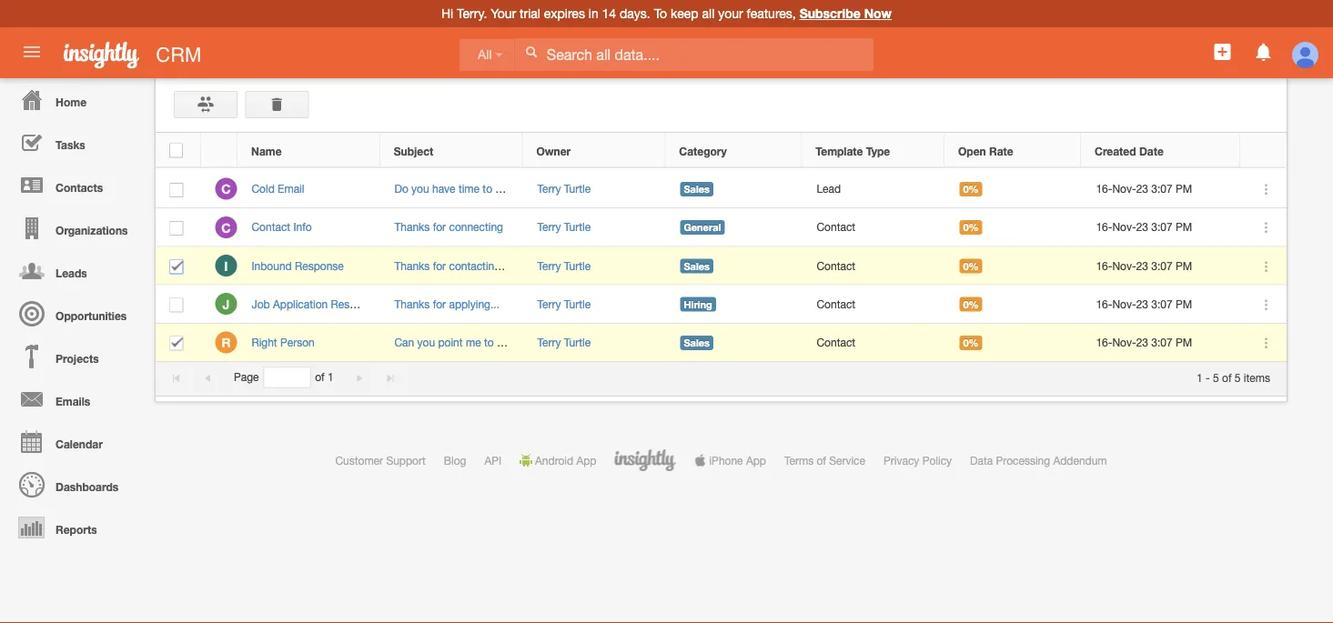 Task type: describe. For each thing, give the bounding box(es) containing it.
expires
[[544, 6, 585, 21]]

j row
[[156, 285, 1287, 324]]

c link for contact info
[[215, 216, 237, 238]]

app for android app
[[576, 454, 597, 467]]

android app link
[[520, 454, 597, 467]]

do you have time to connect? terry turtle
[[394, 182, 591, 195]]

customer support
[[335, 454, 426, 467]]

cell for r
[[156, 324, 201, 362]]

1 0% cell from the top
[[946, 170, 1082, 209]]

contact cell for c
[[803, 209, 946, 247]]

api link
[[485, 454, 502, 467]]

reports
[[56, 523, 97, 536]]

contacts
[[56, 181, 103, 194]]

tasks
[[56, 138, 85, 151]]

row group containing c
[[156, 170, 1287, 362]]

0% cell for thanks for applying...
[[946, 285, 1082, 324]]

23 for thanks for connecting
[[1136, 221, 1149, 234]]

contact cell for j
[[803, 285, 946, 324]]

1 turtle from the top
[[564, 182, 591, 195]]

open rate
[[958, 145, 1014, 157]]

2 c row from the top
[[156, 209, 1287, 247]]

blog link
[[444, 454, 466, 467]]

connect?
[[495, 182, 541, 195]]

1 pm from the top
[[1176, 182, 1192, 195]]

blog
[[444, 454, 466, 467]]

all
[[478, 48, 492, 62]]

iphone app link
[[694, 454, 766, 467]]

terry turtle link for thanks for contacting us.
[[537, 259, 591, 272]]

for for i
[[433, 259, 446, 272]]

type
[[866, 145, 890, 157]]

cell for i
[[156, 247, 201, 285]]

response inside j row
[[331, 298, 380, 310]]

23 for can you point me to the right person?
[[1136, 336, 1149, 349]]

r
[[221, 335, 231, 350]]

pm for thanks for contacting us.
[[1176, 259, 1192, 272]]

turtle for r
[[564, 336, 591, 349]]

privacy policy link
[[884, 454, 952, 467]]

terry for c
[[537, 221, 561, 234]]

organizations
[[56, 224, 128, 237]]

right
[[515, 336, 537, 349]]

support
[[386, 454, 426, 467]]

you for can
[[417, 336, 435, 349]]

thanks for applying...
[[394, 298, 500, 310]]

nov- for thanks for connecting
[[1113, 221, 1136, 234]]

for for j
[[433, 298, 446, 310]]

tasks link
[[5, 121, 146, 164]]

you for do
[[411, 182, 429, 195]]

sales for c
[[684, 183, 710, 195]]

email
[[278, 182, 304, 195]]

info
[[293, 221, 312, 234]]

owner
[[537, 145, 571, 157]]

can
[[394, 336, 414, 349]]

calendar
[[56, 438, 103, 451]]

name
[[251, 145, 282, 157]]

data processing addendum link
[[970, 454, 1107, 467]]

14
[[602, 6, 616, 21]]

inbound response link
[[252, 259, 353, 272]]

job
[[252, 298, 270, 310]]

contact info link
[[252, 221, 321, 234]]

page
[[234, 371, 259, 384]]

16- for thanks for applying...
[[1096, 298, 1113, 310]]

thanks for i
[[394, 259, 430, 272]]

general
[[684, 222, 721, 234]]

trial
[[520, 6, 541, 21]]

created
[[1095, 145, 1136, 157]]

api
[[485, 454, 502, 467]]

16-nov-23 3:07 pm cell for thanks for applying...
[[1082, 285, 1241, 324]]

turtle for c
[[564, 221, 591, 234]]

terry for r
[[537, 336, 561, 349]]

navigation containing home
[[0, 78, 146, 549]]

thanks for j
[[394, 298, 430, 310]]

turtle for i
[[564, 259, 591, 272]]

i link
[[215, 255, 237, 277]]

emails
[[56, 395, 90, 408]]

3:07 for thanks for connecting
[[1152, 221, 1173, 234]]

turtle for j
[[564, 298, 591, 310]]

r row
[[156, 324, 1287, 362]]

1 terry from the top
[[537, 182, 561, 195]]

thanks for c
[[394, 221, 430, 234]]

sales for i
[[684, 260, 710, 272]]

sales cell for c
[[666, 170, 803, 209]]

16-nov-23 3:07 pm for thanks for connecting
[[1096, 221, 1192, 234]]

time
[[459, 182, 480, 195]]

nov- for can you point me to the right person?
[[1113, 336, 1136, 349]]

Search all data.... text field
[[515, 38, 874, 71]]

terms
[[784, 454, 814, 467]]

service
[[829, 454, 866, 467]]

3:07 for thanks for contacting us.
[[1152, 259, 1173, 272]]

the
[[497, 336, 512, 349]]

pm for can you point me to the right person?
[[1176, 336, 1192, 349]]

addendum
[[1053, 454, 1107, 467]]

1 16- from the top
[[1096, 182, 1113, 195]]

contact for c
[[817, 221, 856, 234]]

right person
[[252, 336, 315, 349]]

0% cell for thanks for contacting us.
[[946, 247, 1082, 285]]

dashboards link
[[5, 463, 146, 506]]

1 - 5 of 5 items
[[1197, 371, 1271, 384]]

terry turtle link for do you have time to connect?
[[537, 182, 591, 195]]

1 c row from the top
[[156, 170, 1287, 209]]

customer support link
[[335, 454, 426, 467]]

contact cell for i
[[803, 247, 946, 285]]

home
[[56, 96, 87, 108]]

customer
[[335, 454, 383, 467]]

thanks for connecting link
[[394, 221, 503, 234]]

hiring
[[684, 299, 712, 310]]

for for c
[[433, 221, 446, 234]]

terms of service link
[[784, 454, 866, 467]]

data processing addendum
[[970, 454, 1107, 467]]

16-nov-23 3:07 pm cell for thanks for connecting
[[1082, 209, 1241, 247]]

in
[[589, 6, 599, 21]]

terry turtle for r
[[537, 336, 591, 349]]

terry for j
[[537, 298, 561, 310]]

16- for thanks for connecting
[[1096, 221, 1113, 234]]

organizations link
[[5, 207, 146, 249]]

can you point me to the right person? link
[[394, 336, 580, 349]]

us.
[[504, 259, 518, 272]]

template type
[[816, 145, 890, 157]]

thanks for applying... link
[[394, 298, 500, 310]]

leads
[[56, 267, 87, 279]]

j
[[223, 297, 230, 312]]

sales cell for r
[[666, 324, 803, 362]]

2 horizontal spatial of
[[1222, 371, 1232, 384]]



Task type: locate. For each thing, give the bounding box(es) containing it.
4 0% cell from the top
[[946, 285, 1082, 324]]

0% cell for can you point me to the right person?
[[946, 324, 1082, 362]]

5 pm from the top
[[1176, 336, 1192, 349]]

thanks inside the "i" row
[[394, 259, 430, 272]]

23 for thanks for contacting us.
[[1136, 259, 1149, 272]]

now
[[864, 6, 892, 21]]

3 16- from the top
[[1096, 259, 1113, 272]]

contact for r
[[817, 336, 856, 349]]

4 terry from the top
[[537, 298, 561, 310]]

for left applying...
[[433, 298, 446, 310]]

5 23 from the top
[[1136, 336, 1149, 349]]

crm
[[156, 43, 202, 66]]

terry for i
[[537, 259, 561, 272]]

1 left - on the right
[[1197, 371, 1203, 384]]

16- inside j row
[[1096, 298, 1113, 310]]

2 vertical spatial sales
[[684, 337, 710, 349]]

1 for from the top
[[433, 221, 446, 234]]

sales cell for i
[[666, 247, 803, 285]]

2 app from the left
[[746, 454, 766, 467]]

1 horizontal spatial of
[[817, 454, 826, 467]]

terry turtle right right
[[537, 336, 591, 349]]

sales cell down hiring
[[666, 324, 803, 362]]

5 0% from the top
[[963, 337, 979, 349]]

16-nov-23 3:07 pm inside j row
[[1096, 298, 1192, 310]]

16-nov-23 3:07 pm cell for can you point me to the right person?
[[1082, 324, 1241, 362]]

5 left items
[[1235, 371, 1241, 384]]

calendar link
[[5, 420, 146, 463]]

you right can
[[417, 336, 435, 349]]

3 0% cell from the top
[[946, 247, 1082, 285]]

response right application
[[331, 298, 380, 310]]

1 vertical spatial cell
[[156, 324, 201, 362]]

2 c link from the top
[[215, 216, 237, 238]]

1 cell from the top
[[156, 247, 201, 285]]

0% for can you point me to the right person?
[[963, 337, 979, 349]]

3 thanks from the top
[[394, 298, 430, 310]]

sales inside r 'row'
[[684, 337, 710, 349]]

category
[[679, 145, 727, 157]]

16- for thanks for contacting us.
[[1096, 259, 1113, 272]]

3:07 inside r 'row'
[[1152, 336, 1173, 349]]

2 1 from the left
[[1197, 371, 1203, 384]]

hi terry. your trial expires in 14 days. to keep all your features, subscribe now
[[441, 6, 892, 21]]

0 horizontal spatial 5
[[1213, 371, 1219, 384]]

terry turtle link right right
[[537, 336, 591, 349]]

for
[[433, 221, 446, 234], [433, 259, 446, 272], [433, 298, 446, 310]]

nov- for thanks for contacting us.
[[1113, 259, 1136, 272]]

1 right 1 field
[[328, 371, 334, 384]]

16- inside r 'row'
[[1096, 336, 1113, 349]]

lead cell
[[803, 170, 946, 209]]

0% inside the "i" row
[[963, 260, 979, 272]]

hiring cell
[[666, 285, 803, 324]]

sales cell down category
[[666, 170, 803, 209]]

1 vertical spatial sales cell
[[666, 247, 803, 285]]

thanks down do
[[394, 221, 430, 234]]

all link
[[460, 39, 515, 71]]

for left connecting
[[433, 221, 446, 234]]

23 inside r 'row'
[[1136, 336, 1149, 349]]

for left contacting
[[433, 259, 446, 272]]

response up job application response link
[[295, 259, 344, 272]]

to inside r 'row'
[[484, 336, 494, 349]]

terry turtle link down connect? on the top
[[537, 221, 591, 234]]

terry turtle link for can you point me to the right person?
[[537, 336, 591, 349]]

3 0% from the top
[[963, 260, 979, 272]]

5 terry turtle link from the top
[[537, 336, 591, 349]]

for inside j row
[[433, 298, 446, 310]]

sales cell down general
[[666, 247, 803, 285]]

0% cell for thanks for connecting
[[946, 209, 1082, 247]]

0 horizontal spatial app
[[576, 454, 597, 467]]

subscribe now link
[[800, 6, 892, 21]]

0 horizontal spatial 1
[[328, 371, 334, 384]]

16-nov-23 3:07 pm cell for thanks for contacting us.
[[1082, 247, 1241, 285]]

subscribe
[[800, 6, 861, 21]]

pm inside j row
[[1176, 298, 1192, 310]]

4 nov- from the top
[[1113, 298, 1136, 310]]

1 horizontal spatial app
[[746, 454, 766, 467]]

android app
[[535, 454, 597, 467]]

terry turtle for c
[[537, 221, 591, 234]]

2 16- from the top
[[1096, 221, 1113, 234]]

iphone
[[709, 454, 743, 467]]

1 vertical spatial you
[[417, 336, 435, 349]]

5 16-nov-23 3:07 pm cell from the top
[[1082, 324, 1241, 362]]

1 c from the top
[[221, 182, 231, 197]]

thanks up thanks for applying... link
[[394, 259, 430, 272]]

1 terry turtle from the top
[[537, 221, 591, 234]]

None checkbox
[[170, 260, 183, 274], [170, 336, 183, 351], [170, 260, 183, 274], [170, 336, 183, 351]]

sales down category
[[684, 183, 710, 195]]

3 16-nov-23 3:07 pm cell from the top
[[1082, 247, 1241, 285]]

thanks inside j row
[[394, 298, 430, 310]]

days.
[[620, 6, 650, 21]]

subject
[[394, 145, 434, 157]]

projects link
[[5, 335, 146, 378]]

2 nov- from the top
[[1113, 221, 1136, 234]]

pm inside r 'row'
[[1176, 336, 1192, 349]]

terry up 'person?' at left bottom
[[537, 298, 561, 310]]

2 0% from the top
[[963, 222, 979, 234]]

c up i link
[[221, 220, 231, 235]]

1 horizontal spatial 1
[[1197, 371, 1203, 384]]

c for cold email
[[221, 182, 231, 197]]

0 vertical spatial sales
[[684, 183, 710, 195]]

4 16-nov-23 3:07 pm cell from the top
[[1082, 285, 1241, 324]]

privacy policy
[[884, 454, 952, 467]]

2 3:07 from the top
[[1152, 221, 1173, 234]]

3 terry from the top
[[537, 259, 561, 272]]

terry turtle link for thanks for applying...
[[537, 298, 591, 310]]

terry turtle
[[537, 221, 591, 234], [537, 259, 591, 272], [537, 298, 591, 310], [537, 336, 591, 349]]

sales cell
[[666, 170, 803, 209], [666, 247, 803, 285], [666, 324, 803, 362]]

application
[[273, 298, 328, 310]]

4 16- from the top
[[1096, 298, 1113, 310]]

nov- inside j row
[[1113, 298, 1136, 310]]

navigation
[[0, 78, 146, 549]]

4 23 from the top
[[1136, 298, 1149, 310]]

5 turtle from the top
[[564, 336, 591, 349]]

1 terry turtle link from the top
[[537, 182, 591, 195]]

projects
[[56, 352, 99, 365]]

2 terry from the top
[[537, 221, 561, 234]]

0 vertical spatial for
[[433, 221, 446, 234]]

job application response
[[252, 298, 380, 310]]

3 terry turtle from the top
[[537, 298, 591, 310]]

c link
[[215, 178, 237, 200], [215, 216, 237, 238]]

2 turtle from the top
[[564, 221, 591, 234]]

3:07 inside j row
[[1152, 298, 1173, 310]]

terry down connect? on the top
[[537, 221, 561, 234]]

5 16- from the top
[[1096, 336, 1113, 349]]

all
[[702, 6, 715, 21]]

1 vertical spatial to
[[484, 336, 494, 349]]

i
[[224, 258, 228, 273]]

inbound
[[252, 259, 292, 272]]

your
[[491, 6, 516, 21]]

2 cell from the top
[[156, 324, 201, 362]]

opportunities
[[56, 309, 127, 322]]

1 thanks from the top
[[394, 221, 430, 234]]

general cell
[[666, 209, 803, 247]]

1 c link from the top
[[215, 178, 237, 200]]

row containing name
[[156, 134, 1286, 168]]

3 terry turtle link from the top
[[537, 259, 591, 272]]

3 nov- from the top
[[1113, 259, 1136, 272]]

privacy
[[884, 454, 920, 467]]

0% inside r 'row'
[[963, 337, 979, 349]]

sales inside the "i" row
[[684, 260, 710, 272]]

16-nov-23 3:07 pm inside the "i" row
[[1096, 259, 1192, 272]]

3:07 inside the "i" row
[[1152, 259, 1173, 272]]

2 16-nov-23 3:07 pm cell from the top
[[1082, 209, 1241, 247]]

contact inside the "i" row
[[817, 259, 856, 272]]

thanks up can
[[394, 298, 430, 310]]

pm for thanks for applying...
[[1176, 298, 1192, 310]]

opportunities link
[[5, 292, 146, 335]]

terry turtle for i
[[537, 259, 591, 272]]

c row
[[156, 170, 1287, 209], [156, 209, 1287, 247]]

3 pm from the top
[[1176, 259, 1192, 272]]

response inside the "i" row
[[295, 259, 344, 272]]

terry right right
[[537, 336, 561, 349]]

pm for thanks for connecting
[[1176, 221, 1192, 234]]

hi
[[441, 6, 453, 21]]

me
[[466, 336, 481, 349]]

2 0% cell from the top
[[946, 209, 1082, 247]]

contact inside r 'row'
[[817, 336, 856, 349]]

terry turtle right us.
[[537, 259, 591, 272]]

1 1 from the left
[[328, 371, 334, 384]]

2 thanks from the top
[[394, 259, 430, 272]]

to right time
[[483, 182, 492, 195]]

1 vertical spatial thanks
[[394, 259, 430, 272]]

5
[[1213, 371, 1219, 384], [1235, 371, 1241, 384]]

0% for thanks for contacting us.
[[963, 260, 979, 272]]

16-nov-23 3:07 pm cell
[[1082, 170, 1241, 209], [1082, 209, 1241, 247], [1082, 247, 1241, 285], [1082, 285, 1241, 324], [1082, 324, 1241, 362]]

terry turtle link up 'person?' at left bottom
[[537, 298, 591, 310]]

terry turtle up 'person?' at left bottom
[[537, 298, 591, 310]]

1 sales cell from the top
[[666, 170, 803, 209]]

right person link
[[252, 336, 324, 349]]

2 vertical spatial sales cell
[[666, 324, 803, 362]]

1 field
[[264, 368, 310, 387]]

contact inside j row
[[817, 298, 856, 310]]

terry turtle inside r 'row'
[[537, 336, 591, 349]]

dashboards
[[56, 481, 118, 493]]

contact cell for r
[[803, 324, 946, 362]]

of right terms
[[817, 454, 826, 467]]

3:07 for thanks for applying...
[[1152, 298, 1173, 310]]

contact
[[252, 221, 290, 234], [817, 221, 856, 234], [817, 259, 856, 272], [817, 298, 856, 310], [817, 336, 856, 349]]

5 right - on the right
[[1213, 371, 1219, 384]]

1 sales from the top
[[684, 183, 710, 195]]

1 0% from the top
[[963, 183, 979, 195]]

of
[[315, 371, 325, 384], [1222, 371, 1232, 384], [817, 454, 826, 467]]

to
[[654, 6, 667, 21]]

contact for j
[[817, 298, 856, 310]]

4 turtle from the top
[[564, 298, 591, 310]]

2 5 from the left
[[1235, 371, 1241, 384]]

right
[[252, 336, 277, 349]]

3 contact cell from the top
[[803, 285, 946, 324]]

0 horizontal spatial of
[[315, 371, 325, 384]]

created date
[[1095, 145, 1164, 157]]

0 vertical spatial you
[[411, 182, 429, 195]]

2 pm from the top
[[1176, 221, 1192, 234]]

0 vertical spatial cell
[[156, 247, 201, 285]]

row group
[[156, 170, 1287, 362]]

sales
[[684, 183, 710, 195], [684, 260, 710, 272], [684, 337, 710, 349]]

16-nov-23 3:07 pm for thanks for applying...
[[1096, 298, 1192, 310]]

4 terry turtle link from the top
[[537, 298, 591, 310]]

policy
[[923, 454, 952, 467]]

notifications image
[[1253, 41, 1275, 63]]

app right iphone
[[746, 454, 766, 467]]

4 contact cell from the top
[[803, 324, 946, 362]]

cell
[[156, 247, 201, 285], [156, 324, 201, 362]]

3 sales cell from the top
[[666, 324, 803, 362]]

terry inside r 'row'
[[537, 336, 561, 349]]

of right 1 field
[[315, 371, 325, 384]]

white image
[[525, 46, 538, 58]]

you
[[411, 182, 429, 195], [417, 336, 435, 349]]

terry right us.
[[537, 259, 561, 272]]

terms of service
[[784, 454, 866, 467]]

c link up i link
[[215, 216, 237, 238]]

5 nov- from the top
[[1113, 336, 1136, 349]]

leads link
[[5, 249, 146, 292]]

1 5 from the left
[[1213, 371, 1219, 384]]

4 3:07 from the top
[[1152, 298, 1173, 310]]

1 vertical spatial c
[[221, 220, 231, 235]]

person
[[280, 336, 315, 349]]

j link
[[215, 293, 237, 315]]

job application response link
[[252, 298, 389, 310]]

i row
[[156, 247, 1287, 285]]

terry turtle inside the "i" row
[[537, 259, 591, 272]]

r link
[[215, 332, 237, 353]]

cold email
[[252, 182, 304, 195]]

2 16-nov-23 3:07 pm from the top
[[1096, 221, 1192, 234]]

you inside r 'row'
[[417, 336, 435, 349]]

terry turtle link
[[537, 182, 591, 195], [537, 221, 591, 234], [537, 259, 591, 272], [537, 298, 591, 310], [537, 336, 591, 349]]

turtle inside r 'row'
[[564, 336, 591, 349]]

c row up j row
[[156, 209, 1287, 247]]

0 vertical spatial c link
[[215, 178, 237, 200]]

thanks for contacting us. link
[[394, 259, 518, 272]]

app for iphone app
[[746, 454, 766, 467]]

1 vertical spatial c link
[[215, 216, 237, 238]]

5 16-nov-23 3:07 pm from the top
[[1096, 336, 1192, 349]]

turtle
[[564, 182, 591, 195], [564, 221, 591, 234], [564, 259, 591, 272], [564, 298, 591, 310], [564, 336, 591, 349]]

16-nov-23 3:07 pm inside r 'row'
[[1096, 336, 1192, 349]]

0% inside j row
[[963, 299, 979, 310]]

turtle inside j row
[[564, 298, 591, 310]]

cold
[[252, 182, 275, 195]]

terry.
[[457, 6, 487, 21]]

cell left r at the left bottom of the page
[[156, 324, 201, 362]]

2 vertical spatial for
[[433, 298, 446, 310]]

sales up hiring
[[684, 260, 710, 272]]

3 sales from the top
[[684, 337, 710, 349]]

16- for can you point me to the right person?
[[1096, 336, 1113, 349]]

1 nov- from the top
[[1113, 182, 1136, 195]]

0 vertical spatial thanks
[[394, 221, 430, 234]]

terry turtle inside j row
[[537, 298, 591, 310]]

c link for cold email
[[215, 178, 237, 200]]

terry turtle for j
[[537, 298, 591, 310]]

terry down owner
[[537, 182, 561, 195]]

0% for thanks for connecting
[[963, 222, 979, 234]]

of right - on the right
[[1222, 371, 1232, 384]]

sales for r
[[684, 337, 710, 349]]

pm inside the "i" row
[[1176, 259, 1192, 272]]

5 terry from the top
[[537, 336, 561, 349]]

23 inside j row
[[1136, 298, 1149, 310]]

1 contact cell from the top
[[803, 209, 946, 247]]

2 contact cell from the top
[[803, 247, 946, 285]]

lead
[[817, 182, 841, 195]]

pm
[[1176, 182, 1192, 195], [1176, 221, 1192, 234], [1176, 259, 1192, 272], [1176, 298, 1192, 310], [1176, 336, 1192, 349]]

contact cell
[[803, 209, 946, 247], [803, 247, 946, 285], [803, 285, 946, 324], [803, 324, 946, 362]]

to for connect?
[[483, 182, 492, 195]]

1 app from the left
[[576, 454, 597, 467]]

-
[[1206, 371, 1210, 384]]

1 16-nov-23 3:07 pm from the top
[[1096, 182, 1192, 195]]

open
[[958, 145, 986, 157]]

1 vertical spatial for
[[433, 259, 446, 272]]

1 23 from the top
[[1136, 182, 1149, 195]]

template
[[816, 145, 863, 157]]

terry turtle link right us.
[[537, 259, 591, 272]]

2 terry turtle from the top
[[537, 259, 591, 272]]

iphone app
[[709, 454, 766, 467]]

terry turtle link for thanks for connecting
[[537, 221, 591, 234]]

1 3:07 from the top
[[1152, 182, 1173, 195]]

2 c from the top
[[221, 220, 231, 235]]

23 inside the "i" row
[[1136, 259, 1149, 272]]

point
[[438, 336, 463, 349]]

0 vertical spatial sales cell
[[666, 170, 803, 209]]

applying...
[[449, 298, 500, 310]]

turtle inside the "i" row
[[564, 259, 591, 272]]

3:07 for can you point me to the right person?
[[1152, 336, 1173, 349]]

date
[[1139, 145, 1164, 157]]

23 for thanks for applying...
[[1136, 298, 1149, 310]]

3 16-nov-23 3:07 pm from the top
[[1096, 259, 1192, 272]]

for inside the "i" row
[[433, 259, 446, 272]]

c for contact info
[[221, 220, 231, 235]]

None checkbox
[[169, 143, 183, 158], [170, 183, 183, 197], [170, 221, 183, 236], [170, 298, 183, 313], [169, 143, 183, 158], [170, 183, 183, 197], [170, 221, 183, 236], [170, 298, 183, 313]]

inbound response
[[252, 259, 344, 272]]

home link
[[5, 78, 146, 121]]

processing
[[996, 454, 1050, 467]]

4 terry turtle from the top
[[537, 336, 591, 349]]

c link left cold
[[215, 178, 237, 200]]

nov- for thanks for applying...
[[1113, 298, 1136, 310]]

have
[[432, 182, 456, 195]]

5 0% cell from the top
[[946, 324, 1082, 362]]

1 vertical spatial sales
[[684, 260, 710, 272]]

response
[[295, 259, 344, 272], [331, 298, 380, 310]]

16-nov-23 3:07 pm
[[1096, 182, 1192, 195], [1096, 221, 1192, 234], [1096, 259, 1192, 272], [1096, 298, 1192, 310], [1096, 336, 1192, 349]]

connecting
[[449, 221, 503, 234]]

features,
[[747, 6, 796, 21]]

16- inside the "i" row
[[1096, 259, 1113, 272]]

you right do
[[411, 182, 429, 195]]

nov- inside the "i" row
[[1113, 259, 1136, 272]]

sales down hiring
[[684, 337, 710, 349]]

1 vertical spatial response
[[331, 298, 380, 310]]

3 turtle from the top
[[564, 259, 591, 272]]

4 0% from the top
[[963, 299, 979, 310]]

16-nov-23 3:07 pm for thanks for contacting us.
[[1096, 259, 1192, 272]]

1 16-nov-23 3:07 pm cell from the top
[[1082, 170, 1241, 209]]

android
[[535, 454, 573, 467]]

2 terry turtle link from the top
[[537, 221, 591, 234]]

cold email link
[[252, 182, 313, 195]]

contact for i
[[817, 259, 856, 272]]

do you have time to connect? link
[[394, 182, 541, 195]]

0 vertical spatial c
[[221, 182, 231, 197]]

terry turtle link down owner
[[537, 182, 591, 195]]

to for the
[[484, 336, 494, 349]]

2 sales from the top
[[684, 260, 710, 272]]

16-nov-23 3:07 pm for can you point me to the right person?
[[1096, 336, 1192, 349]]

app right the android
[[576, 454, 597, 467]]

2 23 from the top
[[1136, 221, 1149, 234]]

nov- inside r 'row'
[[1113, 336, 1136, 349]]

0 vertical spatial to
[[483, 182, 492, 195]]

3 23 from the top
[[1136, 259, 1149, 272]]

to right 'me'
[[484, 336, 494, 349]]

2 sales cell from the top
[[666, 247, 803, 285]]

3 3:07 from the top
[[1152, 259, 1173, 272]]

2 for from the top
[[433, 259, 446, 272]]

0 vertical spatial response
[[295, 259, 344, 272]]

5 3:07 from the top
[[1152, 336, 1173, 349]]

2 vertical spatial thanks
[[394, 298, 430, 310]]

4 pm from the top
[[1176, 298, 1192, 310]]

3 for from the top
[[433, 298, 446, 310]]

0% cell
[[946, 170, 1082, 209], [946, 209, 1082, 247], [946, 247, 1082, 285], [946, 285, 1082, 324], [946, 324, 1082, 362]]

1 horizontal spatial 5
[[1235, 371, 1241, 384]]

4 16-nov-23 3:07 pm from the top
[[1096, 298, 1192, 310]]

row
[[156, 134, 1286, 168]]

0% for thanks for applying...
[[963, 299, 979, 310]]

items
[[1244, 371, 1271, 384]]

c row down category
[[156, 170, 1287, 209]]

cell left i
[[156, 247, 201, 285]]

c left cold
[[221, 182, 231, 197]]

terry inside j row
[[537, 298, 561, 310]]

terry turtle down connect? on the top
[[537, 221, 591, 234]]

terry inside the "i" row
[[537, 259, 561, 272]]



Task type: vqa. For each thing, say whether or not it's contained in the screenshot.
eighth Brown from the bottom
no



